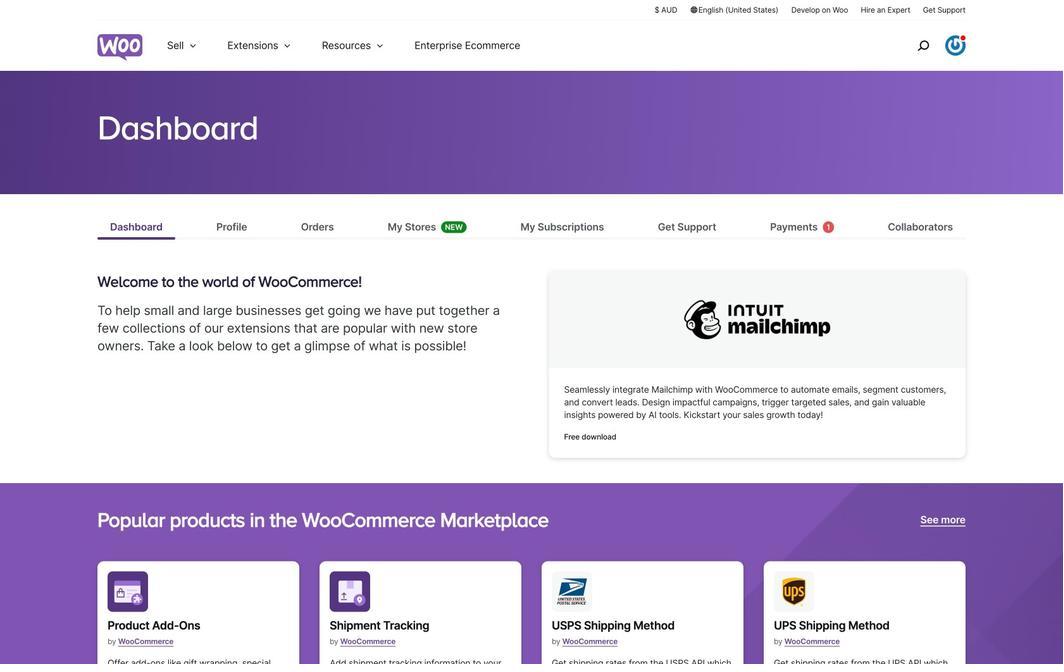 Task type: describe. For each thing, give the bounding box(es) containing it.
open account menu image
[[945, 35, 966, 56]]

search image
[[913, 35, 933, 56]]

service navigation menu element
[[890, 25, 966, 66]]



